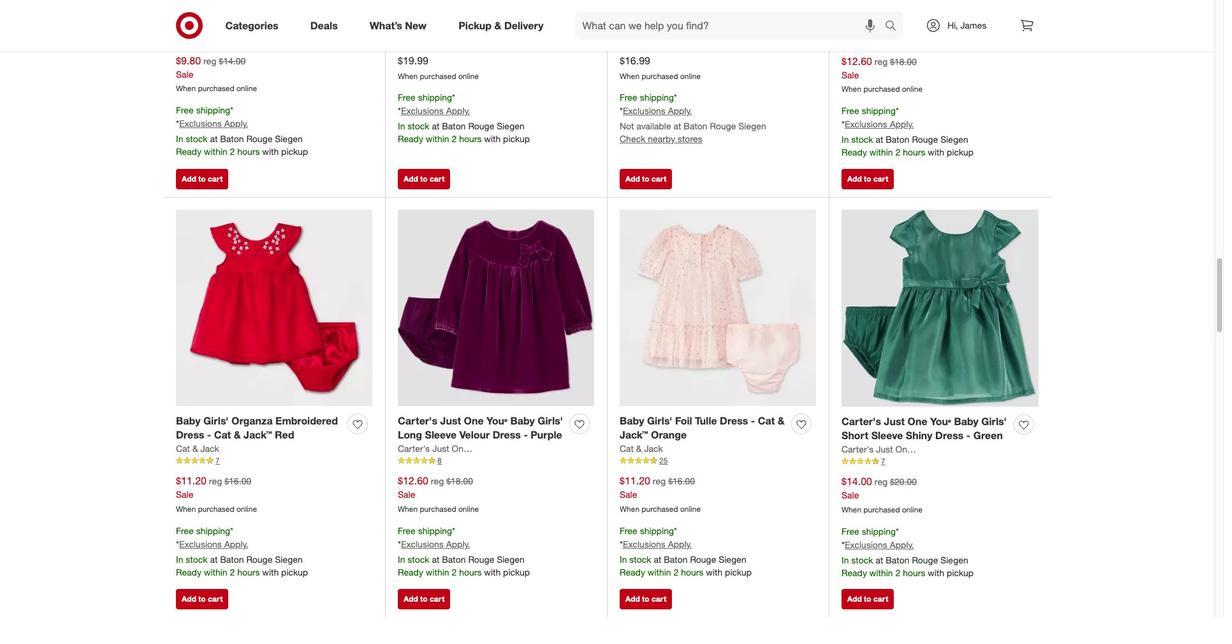 Task type: describe. For each thing, give the bounding box(es) containing it.
3pk
[[449, 8, 467, 21]]

island for doll
[[646, 23, 670, 33]]

- inside baby girls' foil tulle dress - cat & jack™ orange
[[751, 414, 755, 427]]

$16.00 for red
[[225, 476, 251, 487]]

at for baby girls' organza embroidered dress - cat & jack™ red
[[210, 554, 218, 565]]

deals link
[[299, 11, 354, 40]]

shipping for muslin swaddle blanket honeybee 3pk - cloud island™ pink/yellow
[[418, 92, 452, 103]]

at for muslin swaddle blanket honeybee 3pk - cloud island™ pink/yellow
[[432, 121, 440, 131]]

baby for baby girls' foil tulle dress - cat & jack™ orange
[[620, 414, 644, 427]]

one down shiny
[[895, 444, 912, 455]]

carter's for carter's just one you® baby girls' short sleeve shiny dress - green link at the bottom of page
[[842, 415, 881, 428]]

ready for baby girls' organza embroidered dress - cat & jack™ red
[[176, 567, 201, 578]]

$12.60 reg $18.00 sale when purchased online for sleeve
[[398, 475, 479, 514]]

ready for baby girls' fair isle sweater romper - cat & jack™ red
[[842, 147, 867, 158]]

lurex
[[266, 0, 293, 6]]

& inside baby girls' organza embroidered dress - cat & jack™ red
[[234, 429, 241, 441]]

$19.99 when purchased online
[[398, 54, 479, 81]]

sweater
[[938, 0, 977, 7]]

baton for plush doll with pink dress - cloud island™
[[684, 121, 707, 131]]

exclusions apply. button for carter's just one you® baby girls' long sleeve velour dress - purple
[[401, 538, 470, 551]]

$11.20 reg $16.00 sale when purchased online for baby girls' foil tulle dress - cat & jack™ orange
[[620, 475, 701, 514]]

dress for foil
[[720, 414, 748, 427]]

free shipping * * exclusions apply. in stock at  baton rouge siegen ready within 2 hours with pickup for carter's just one you® baby girls' short sleeve shiny dress - green
[[842, 526, 974, 578]]

siegen for baby girls' organza embroidered dress - cat & jack™ red
[[275, 554, 303, 565]]

cloud island for plush
[[620, 23, 670, 33]]

$18.00 for cat
[[890, 56, 917, 67]]

tulle
[[695, 414, 717, 427]]

$9.80
[[176, 54, 201, 67]]

baby girls' fair isle sweater romper - cat & jack™ red
[[842, 0, 977, 21]]

cloud down honeybee
[[398, 23, 422, 33]]

reg for carter's just one you® baby girls' short sleeve shiny dress - green
[[875, 477, 888, 487]]

long
[[398, 429, 422, 441]]

pickup for baby girls' fair isle sweater romper - cat & jack™ red
[[947, 147, 974, 158]]

- inside carter's just one you® baby girls' long sleeve velour dress - purple
[[524, 429, 528, 441]]

baby girls' woven lurex romper - cat & jack™ black link
[[176, 0, 342, 22]]

apply. for carter's just one you® baby girls' long sleeve velour dress - purple
[[446, 539, 470, 550]]

muslin swaddle blanket honeybee 3pk - cloud island™ pink/yellow link
[[398, 0, 564, 35]]

search button
[[879, 11, 910, 42]]

within for muslin swaddle blanket honeybee 3pk - cloud island™ pink/yellow
[[426, 133, 449, 144]]

hi,
[[948, 20, 958, 31]]

exclusions apply. button for plush doll with pink dress - cloud island™
[[623, 105, 692, 117]]

pickup for baby girls' woven lurex romper - cat & jack™ black
[[281, 146, 308, 157]]

dress for with
[[719, 0, 747, 6]]

$16.99
[[620, 54, 650, 67]]

$12.60 for baby girls' fair isle sweater romper - cat & jack™ red
[[842, 55, 872, 67]]

you for velour
[[471, 443, 486, 454]]

carter's for carter's just one you® baby girls' long sleeve velour dress - purple link
[[398, 414, 437, 427]]

in for baby girls' fair isle sweater romper - cat & jack™ red
[[842, 134, 849, 145]]

siegen for baby girls' foil tulle dress - cat & jack™ orange
[[719, 554, 746, 565]]

blanket
[[477, 0, 513, 6]]

with for muslin swaddle blanket honeybee 3pk - cloud island™ pink/yellow
[[484, 133, 501, 144]]

reg for baby girls' woven lurex romper - cat & jack™ black
[[203, 55, 216, 66]]

shipping for carter's just one you® baby girls' long sleeve velour dress - purple
[[418, 525, 452, 536]]

plush doll with pink dress - cloud island™
[[620, 0, 786, 21]]

one down velour
[[452, 443, 468, 454]]

purple
[[531, 429, 562, 441]]

carter's for carter's just one you link related to short
[[842, 444, 874, 455]]

james
[[960, 20, 987, 31]]

foil
[[675, 414, 692, 427]]

$11.20 reg $16.00 sale when purchased online for baby girls' organza embroidered dress - cat & jack™ red
[[176, 475, 257, 514]]

baby girls' organza embroidered dress - cat & jack™ red
[[176, 414, 338, 441]]

at for baby girls' woven lurex romper - cat & jack™ black
[[210, 133, 218, 144]]

free for carter's just one you® baby girls' long sleeve velour dress - purple
[[398, 525, 416, 536]]

online inside $16.99 when purchased online
[[680, 71, 701, 81]]

sleeve for short
[[871, 429, 903, 442]]

8 for sleeve
[[437, 456, 442, 466]]

in for baby girls' woven lurex romper - cat & jack™ black
[[176, 133, 183, 144]]

orange
[[651, 429, 687, 441]]

stores
[[678, 133, 702, 144]]

& inside baby girls' foil tulle dress - cat & jack™ orange
[[778, 414, 785, 427]]

plush doll with pink dress - cloud island™ link
[[620, 0, 786, 22]]

ready for baby girls' foil tulle dress - cat & jack™ orange
[[620, 567, 645, 578]]

when for baby girls' foil tulle dress - cat & jack™ orange
[[620, 504, 640, 514]]

$14.00 inside the $9.80 reg $14.00 sale when purchased online
[[219, 55, 246, 66]]

sleeve for long
[[425, 429, 457, 441]]

$16.99 when purchased online
[[620, 54, 701, 81]]

when for baby girls' fair isle sweater romper - cat & jack™ red
[[842, 84, 861, 94]]

siegen for baby girls' woven lurex romper - cat & jack™ black
[[275, 133, 303, 144]]

cat & jack for baby girls' woven lurex romper - cat & jack™ black
[[176, 23, 219, 33]]

carter's just one you® baby girls' short sleeve shiny dress - green link
[[842, 414, 1009, 443]]

hours for muslin swaddle blanket honeybee 3pk - cloud island™ pink/yellow
[[459, 133, 482, 144]]

rouge for baby girls' woven lurex romper - cat & jack™ black
[[246, 133, 272, 144]]

- inside 'baby girls' fair isle sweater romper - cat & jack™ red'
[[883, 9, 887, 21]]

sale for baby girls' fair isle sweater romper - cat & jack™ red
[[842, 69, 859, 80]]

& inside the baby girls' woven lurex romper - cat & jack™ black
[[196, 8, 203, 21]]

island for swaddle
[[424, 23, 448, 33]]

pink/yellow
[[398, 23, 454, 35]]

- inside baby girls' organza embroidered dress - cat & jack™ red
[[207, 429, 211, 441]]

when for baby girls' organza embroidered dress - cat & jack™ red
[[176, 504, 196, 514]]

free for baby girls' woven lurex romper - cat & jack™ black
[[176, 105, 194, 116]]

cat & jack for baby girls' foil tulle dress - cat & jack™ orange
[[620, 443, 663, 454]]

delivery
[[504, 19, 544, 32]]

baby girls' foil tulle dress - cat & jack™ orange link
[[620, 414, 786, 443]]

baby inside carter's just one you® baby girls' long sleeve velour dress - purple
[[510, 414, 535, 427]]

check nearby stores button
[[620, 133, 702, 145]]

fair
[[897, 0, 915, 7]]

$12.60 for carter's just one you® baby girls' long sleeve velour dress - purple
[[398, 475, 428, 487]]

baton for muslin swaddle blanket honeybee 3pk - cloud island™ pink/yellow
[[442, 121, 466, 131]]

at for carter's just one you® baby girls' long sleeve velour dress - purple
[[432, 554, 440, 565]]

new
[[405, 19, 427, 32]]

velour
[[459, 429, 490, 441]]

sale for carter's just one you® baby girls' long sleeve velour dress - purple
[[398, 489, 415, 500]]

hours for baby girls' woven lurex romper - cat & jack™ black
[[237, 146, 260, 157]]

categories link
[[215, 11, 294, 40]]

baby girls' woven lurex romper - cat & jack™ black
[[176, 0, 342, 21]]

apply. for baby girls' organza embroidered dress - cat & jack™ red
[[224, 539, 248, 550]]

cat & jack link for baby girls' fair isle sweater romper - cat & jack™ red
[[842, 23, 885, 35]]

carter's just one you link for long
[[398, 443, 486, 455]]

in for baby girls' foil tulle dress - cat & jack™ orange
[[620, 554, 627, 565]]

8 link for dress
[[398, 455, 594, 467]]

red inside 'baby girls' fair isle sweater romper - cat & jack™ red'
[[951, 9, 970, 21]]

- inside "plush doll with pink dress - cloud island™"
[[750, 0, 754, 6]]

stock for muslin swaddle blanket honeybee 3pk - cloud island™ pink/yellow
[[408, 121, 429, 131]]

swaddle
[[433, 0, 474, 6]]

within for baby girls' organza embroidered dress - cat & jack™ red
[[204, 567, 227, 578]]

35
[[659, 35, 668, 45]]

romper inside the baby girls' woven lurex romper - cat & jack™ black
[[296, 0, 335, 6]]

free shipping * * exclusions apply. in stock at  baton rouge siegen ready within 2 hours with pickup for muslin swaddle blanket honeybee 3pk - cloud island™ pink/yellow
[[398, 92, 530, 144]]

shipping for plush doll with pink dress - cloud island™
[[640, 92, 674, 103]]

girls' inside carter's just one you® baby girls' long sleeve velour dress - purple
[[538, 414, 563, 427]]

rouge for muslin swaddle blanket honeybee 3pk - cloud island™ pink/yellow
[[468, 121, 494, 131]]

just inside carter's just one you® baby girls' long sleeve velour dress - purple
[[440, 414, 461, 427]]

free shipping * * exclusions apply. not available at baton rouge siegen check nearby stores
[[620, 92, 766, 144]]

baton for carter's just one you® baby girls' short sleeve shiny dress - green
[[886, 555, 909, 565]]

what's
[[370, 19, 402, 32]]

jack for foil
[[644, 443, 663, 454]]

What can we help you find? suggestions appear below search field
[[575, 11, 888, 40]]

2 for baby girls' woven lurex romper - cat & jack™ black
[[230, 146, 235, 157]]

pickup for muslin swaddle blanket honeybee 3pk - cloud island™ pink/yellow
[[503, 133, 530, 144]]

nearby
[[648, 133, 675, 144]]

baton for baby girls' fair isle sweater romper - cat & jack™ red
[[886, 134, 909, 145]]

not
[[620, 121, 634, 131]]

carter's just one you® baby girls' long sleeve velour dress - purple link
[[398, 414, 564, 443]]

ready for carter's just one you® baby girls' short sleeve shiny dress - green
[[842, 567, 867, 578]]

baby girls' fair isle sweater romper - cat & jack™ red link
[[842, 0, 1009, 23]]

muslin
[[398, 0, 430, 6]]

exclusions apply. button for baby girls' organza embroidered dress - cat & jack™ red
[[179, 538, 248, 551]]

with for baby girls' foil tulle dress - cat & jack™ orange
[[706, 567, 722, 578]]

jack for fair
[[866, 23, 885, 34]]

one inside the carter's just one you® baby girls' short sleeve shiny dress - green
[[908, 415, 927, 428]]

pink
[[695, 0, 716, 6]]

plush
[[620, 0, 647, 6]]

honeybee
[[398, 8, 447, 21]]

hi, james
[[948, 20, 987, 31]]



Task type: vqa. For each thing, say whether or not it's contained in the screenshot.
Carter's Just One You® Baby Girls' Short Sleeve Shiny Dress - Green's stock
yes



Task type: locate. For each thing, give the bounding box(es) containing it.
when for carter's just one you® baby girls' short sleeve shiny dress - green
[[842, 505, 861, 515]]

$18.00 down search button
[[890, 56, 917, 67]]

1 horizontal spatial island™
[[620, 8, 655, 21]]

island™ inside muslin swaddle blanket honeybee 3pk - cloud island™ pink/yellow
[[508, 8, 544, 21]]

1 vertical spatial 8
[[437, 456, 442, 466]]

1 horizontal spatial cloud island
[[620, 23, 670, 33]]

1 vertical spatial romper
[[842, 9, 880, 21]]

$11.20 for baby girls' foil tulle dress - cat & jack™ orange
[[620, 475, 650, 487]]

girls' for baby girls' organza embroidered dress - cat & jack™ red
[[203, 414, 229, 427]]

siegen for baby girls' fair isle sweater romper - cat & jack™ red
[[941, 134, 968, 145]]

1 horizontal spatial 7
[[881, 457, 885, 466]]

$16.00 down 25 link
[[668, 476, 695, 487]]

$18.00
[[890, 56, 917, 67], [446, 476, 473, 487]]

baton
[[442, 121, 466, 131], [684, 121, 707, 131], [220, 133, 244, 144], [886, 134, 909, 145], [220, 554, 244, 565], [442, 554, 466, 565], [664, 554, 688, 565], [886, 555, 909, 565]]

girls' inside baby girls' foil tulle dress - cat & jack™ orange
[[647, 414, 672, 427]]

$18.00 for sleeve
[[446, 476, 473, 487]]

baton inside "free shipping * * exclusions apply. not available at baton rouge siegen check nearby stores"
[[684, 121, 707, 131]]

2 island from the left
[[646, 23, 670, 33]]

purchased inside '$14.00 reg $20.00 sale when purchased online'
[[864, 505, 900, 515]]

cloud island up 35 on the top right of page
[[620, 23, 670, 33]]

baby inside the carter's just one you® baby girls' short sleeve shiny dress - green
[[954, 415, 979, 428]]

cat & jack for baby girls' organza embroidered dress - cat & jack™ red
[[176, 443, 219, 454]]

within
[[426, 133, 449, 144], [204, 146, 227, 157], [869, 147, 893, 158], [204, 567, 227, 578], [426, 567, 449, 578], [648, 567, 671, 578], [869, 567, 893, 578]]

reg for baby girls' fair isle sweater romper - cat & jack™ red
[[875, 56, 888, 67]]

baton for baby girls' organza embroidered dress - cat & jack™ red
[[220, 554, 244, 565]]

exclusions for plush doll with pink dress - cloud island™
[[623, 105, 665, 116]]

ready for muslin swaddle blanket honeybee 3pk - cloud island™ pink/yellow
[[398, 133, 423, 144]]

carter's inside the carter's just one you® baby girls' short sleeve shiny dress - green
[[842, 415, 881, 428]]

stock for baby girls' woven lurex romper - cat & jack™ black
[[186, 133, 208, 144]]

0 horizontal spatial cloud island
[[398, 23, 448, 33]]

7 down baby girls' organza embroidered dress - cat & jack™ red
[[215, 456, 220, 466]]

jack for woven
[[200, 23, 219, 33]]

1 $11.20 reg $16.00 sale when purchased online from the left
[[176, 475, 257, 514]]

cloud island link down honeybee
[[398, 22, 448, 35]]

online inside '$14.00 reg $20.00 sale when purchased online'
[[902, 505, 923, 515]]

2 for carter's just one you® baby girls' short sleeve shiny dress - green
[[895, 567, 900, 578]]

within for baby girls' foil tulle dress - cat & jack™ orange
[[648, 567, 671, 578]]

hours for baby girls' fair isle sweater romper - cat & jack™ red
[[903, 147, 925, 158]]

2 cloud island link from the left
[[620, 22, 670, 35]]

carter's down short
[[842, 444, 874, 455]]

0 vertical spatial romper
[[296, 0, 335, 6]]

0 horizontal spatial island™
[[508, 8, 544, 21]]

girls' up orange
[[647, 414, 672, 427]]

0 vertical spatial 8 link
[[842, 35, 1039, 47]]

cloud island
[[398, 23, 448, 33], [620, 23, 670, 33]]

purchased for carter's just one you® baby girls' short sleeve shiny dress - green
[[864, 505, 900, 515]]

free for baby girls' foil tulle dress - cat & jack™ orange
[[620, 525, 637, 536]]

$14.00
[[219, 55, 246, 66], [842, 475, 872, 488]]

1 horizontal spatial $16.00
[[668, 476, 695, 487]]

cloud down blanket on the left of the page
[[477, 8, 505, 21]]

0 horizontal spatial $18.00
[[446, 476, 473, 487]]

when inside $19.99 when purchased online
[[398, 71, 418, 81]]

sale inside '$14.00 reg $20.00 sale when purchased online'
[[842, 490, 859, 501]]

1 vertical spatial $12.60 reg $18.00 sale when purchased online
[[398, 475, 479, 514]]

carter's up long
[[398, 414, 437, 427]]

doll
[[650, 0, 669, 6]]

reg
[[203, 55, 216, 66], [875, 56, 888, 67], [209, 476, 222, 487], [431, 476, 444, 487], [653, 476, 666, 487], [875, 477, 888, 487]]

apply. for baby girls' foil tulle dress - cat & jack™ orange
[[668, 539, 692, 550]]

baby girls' organza embroidered dress - cat & jack™ red image
[[176, 210, 372, 406], [176, 210, 372, 406]]

1 horizontal spatial 8
[[881, 36, 885, 46]]

1 vertical spatial red
[[275, 429, 294, 441]]

purchased inside $16.99 when purchased online
[[642, 71, 678, 81]]

carter's just one you for short
[[842, 444, 929, 455]]

cat inside the baby girls' woven lurex romper - cat & jack™ black
[[176, 8, 193, 21]]

sleeve left shiny
[[871, 429, 903, 442]]

jack down baby girls' organza embroidered dress - cat & jack™ red
[[200, 443, 219, 454]]

1 horizontal spatial carter's just one you
[[842, 444, 929, 455]]

0 horizontal spatial romper
[[296, 0, 335, 6]]

sale for baby girls' woven lurex romper - cat & jack™ black
[[176, 69, 193, 79]]

1 horizontal spatial $12.60
[[842, 55, 872, 67]]

you® inside the carter's just one you® baby girls' short sleeve shiny dress - green
[[930, 415, 951, 428]]

reg for baby girls' organza embroidered dress - cat & jack™ red
[[209, 476, 222, 487]]

$9.80 reg $14.00 sale when purchased online
[[176, 54, 257, 93]]

sale inside the $9.80 reg $14.00 sale when purchased online
[[176, 69, 193, 79]]

baby girls' organza embroidered dress - cat & jack™ red link
[[176, 414, 342, 443]]

1 vertical spatial $18.00
[[446, 476, 473, 487]]

8 down carter's just one you® baby girls' long sleeve velour dress - purple
[[437, 456, 442, 466]]

0 horizontal spatial island
[[424, 23, 448, 33]]

isle
[[918, 0, 935, 7]]

jack™ for baby girls' woven lurex romper - cat & jack™ black
[[205, 8, 234, 21]]

jack™ down 'isle'
[[920, 9, 948, 21]]

carter's just one you link
[[398, 443, 486, 455], [842, 443, 929, 456]]

romper inside 'baby girls' fair isle sweater romper - cat & jack™ red'
[[842, 9, 880, 21]]

one inside carter's just one you® baby girls' long sleeve velour dress - purple
[[464, 414, 484, 427]]

cloud island link
[[398, 22, 448, 35], [620, 22, 670, 35]]

red down embroidered
[[275, 429, 294, 441]]

stock for carter's just one you® baby girls' long sleeve velour dress - purple
[[408, 554, 429, 565]]

girls' up green
[[981, 415, 1007, 428]]

red down sweater
[[951, 9, 970, 21]]

cat & jack link up $9.80 at the left of the page
[[176, 22, 219, 35]]

when inside the $9.80 reg $14.00 sale when purchased online
[[176, 84, 196, 93]]

1 horizontal spatial $11.20
[[620, 475, 650, 487]]

cat & jack link down baby girls' organza embroidered dress - cat & jack™ red
[[176, 443, 219, 455]]

1 horizontal spatial 7 link
[[842, 456, 1039, 467]]

baby inside baby girls' foil tulle dress - cat & jack™ orange
[[620, 414, 644, 427]]

shipping for baby girls' woven lurex romper - cat & jack™ black
[[196, 105, 230, 116]]

sale for baby girls' foil tulle dress - cat & jack™ orange
[[620, 489, 637, 500]]

dress inside carter's just one you® baby girls' long sleeve velour dress - purple
[[493, 429, 521, 441]]

sleeve right long
[[425, 429, 457, 441]]

just
[[440, 414, 461, 427], [884, 415, 905, 428], [432, 443, 449, 454], [876, 444, 893, 455]]

hours for baby girls' organza embroidered dress - cat & jack™ red
[[237, 567, 260, 578]]

at
[[432, 121, 440, 131], [674, 121, 681, 131], [210, 133, 218, 144], [876, 134, 883, 145], [210, 554, 218, 565], [432, 554, 440, 565], [654, 554, 661, 565], [876, 555, 883, 565]]

1 horizontal spatial $14.00
[[842, 475, 872, 488]]

7 up '$14.00 reg $20.00 sale when purchased online'
[[881, 457, 885, 466]]

7
[[215, 456, 220, 466], [881, 457, 885, 466]]

sale
[[176, 69, 193, 79], [842, 69, 859, 80], [176, 489, 193, 500], [398, 489, 415, 500], [620, 489, 637, 500], [842, 490, 859, 501]]

1 horizontal spatial $12.60 reg $18.00 sale when purchased online
[[842, 55, 923, 94]]

you down shiny
[[915, 444, 929, 455]]

$16.00
[[225, 476, 251, 487], [668, 476, 695, 487]]

$18.00 down velour
[[446, 476, 473, 487]]

shiny
[[906, 429, 932, 442]]

8 down search
[[881, 36, 885, 46]]

0 horizontal spatial carter's just one you link
[[398, 443, 486, 455]]

ready for carter's just one you® baby girls' long sleeve velour dress - purple
[[398, 567, 423, 578]]

2 $11.20 reg $16.00 sale when purchased online from the left
[[620, 475, 701, 514]]

girls' left the fair
[[869, 0, 894, 7]]

with for baby girls' organza embroidered dress - cat & jack™ red
[[262, 567, 279, 578]]

rouge for baby girls' foil tulle dress - cat & jack™ orange
[[690, 554, 716, 565]]

rouge inside "free shipping * * exclusions apply. not available at baton rouge siegen check nearby stores"
[[710, 121, 736, 131]]

$11.20 reg $16.00 sale when purchased online
[[176, 475, 257, 514], [620, 475, 701, 514]]

green
[[973, 429, 1003, 442]]

you® for velour
[[486, 414, 507, 427]]

1 horizontal spatial romper
[[842, 9, 880, 21]]

purchased inside the $9.80 reg $14.00 sale when purchased online
[[198, 84, 234, 93]]

pickup & delivery
[[458, 19, 544, 32]]

woven
[[231, 0, 263, 6]]

cat inside 'baby girls' fair isle sweater romper - cat & jack™ red'
[[890, 9, 907, 21]]

cat & jack up $9.80 at the left of the page
[[176, 23, 219, 33]]

1 $16.00 from the left
[[225, 476, 251, 487]]

shipping for baby girls' foil tulle dress - cat & jack™ orange
[[640, 525, 674, 536]]

0 vertical spatial $18.00
[[890, 56, 917, 67]]

1 horizontal spatial red
[[951, 9, 970, 21]]

girls' inside baby girls' organza embroidered dress - cat & jack™ red
[[203, 414, 229, 427]]

girls' left woven
[[203, 0, 229, 6]]

cloud inside muslin swaddle blanket honeybee 3pk - cloud island™ pink/yellow
[[477, 8, 505, 21]]

jack™ down organza
[[244, 429, 272, 441]]

dress inside the carter's just one you® baby girls' short sleeve shiny dress - green
[[935, 429, 964, 442]]

apply. inside "free shipping * * exclusions apply. not available at baton rouge siegen check nearby stores"
[[668, 105, 692, 116]]

cloud island link up 35 on the top right of page
[[620, 22, 670, 35]]

1 horizontal spatial carter's just one you link
[[842, 443, 929, 456]]

jack™ left orange
[[620, 429, 648, 441]]

jack™ down woven
[[205, 8, 234, 21]]

2 $11.20 from the left
[[620, 475, 650, 487]]

free shipping * * exclusions apply. in stock at  baton rouge siegen ready within 2 hours with pickup for baby girls' foil tulle dress - cat & jack™ orange
[[620, 525, 752, 578]]

just inside the carter's just one you® baby girls' short sleeve shiny dress - green
[[884, 415, 905, 428]]

0 vertical spatial red
[[951, 9, 970, 21]]

pickup & delivery link
[[448, 11, 559, 40]]

0 horizontal spatial $14.00
[[219, 55, 246, 66]]

you® up velour
[[486, 414, 507, 427]]

7 link down baby girls' organza embroidered dress - cat & jack™ red link
[[176, 455, 372, 467]]

apply. for baby girls' woven lurex romper - cat & jack™ black
[[224, 118, 248, 129]]

1 vertical spatial $12.60
[[398, 475, 428, 487]]

$12.60
[[842, 55, 872, 67], [398, 475, 428, 487]]

siegen for muslin swaddle blanket honeybee 3pk - cloud island™ pink/yellow
[[497, 121, 525, 131]]

siegen for carter's just one you® baby girls' short sleeve shiny dress - green
[[941, 555, 968, 565]]

short
[[842, 429, 868, 442]]

1 horizontal spatial $18.00
[[890, 56, 917, 67]]

online for baby girls' fair isle sweater romper - cat & jack™ red
[[902, 84, 923, 94]]

island™
[[508, 8, 544, 21], [620, 8, 655, 21]]

8 link down velour
[[398, 455, 594, 467]]

red inside baby girls' organza embroidered dress - cat & jack™ red
[[275, 429, 294, 441]]

7 link
[[176, 455, 372, 467], [842, 456, 1039, 467]]

rouge for carter's just one you® baby girls' long sleeve velour dress - purple
[[468, 554, 494, 565]]

rouge for plush doll with pink dress - cloud island™
[[710, 121, 736, 131]]

cat inside baby girls' foil tulle dress - cat & jack™ orange
[[758, 414, 775, 427]]

2 $16.00 from the left
[[668, 476, 695, 487]]

add to cart
[[182, 174, 223, 183], [404, 174, 445, 183], [625, 174, 666, 183], [847, 174, 888, 183], [182, 594, 223, 604], [404, 594, 445, 604], [625, 594, 666, 604], [847, 594, 888, 604]]

with for carter's just one you® baby girls' long sleeve velour dress - purple
[[484, 567, 501, 578]]

dress inside baby girls' organza embroidered dress - cat & jack™ red
[[176, 429, 204, 441]]

siegen
[[497, 121, 525, 131], [738, 121, 766, 131], [275, 133, 303, 144], [941, 134, 968, 145], [275, 554, 303, 565], [497, 554, 525, 565], [719, 554, 746, 565], [941, 555, 968, 565]]

one up shiny
[[908, 415, 927, 428]]

carter's just one you® baby girls' long sleeve velour dress - purple
[[398, 414, 563, 441]]

hours
[[459, 133, 482, 144], [237, 146, 260, 157], [903, 147, 925, 158], [237, 567, 260, 578], [459, 567, 482, 578], [681, 567, 703, 578], [903, 567, 925, 578]]

0 horizontal spatial you®
[[486, 414, 507, 427]]

$20.00
[[890, 477, 917, 487]]

island™ down "plush"
[[620, 8, 655, 21]]

sleeve inside carter's just one you® baby girls' long sleeve velour dress - purple
[[425, 429, 457, 441]]

organza
[[231, 414, 273, 427]]

free for plush doll with pink dress - cloud island™
[[620, 92, 637, 103]]

online for baby girls' foil tulle dress - cat & jack™ orange
[[680, 504, 701, 514]]

jack™ for baby girls' foil tulle dress - cat & jack™ orange
[[620, 429, 648, 441]]

girls' left organza
[[203, 414, 229, 427]]

in for muslin swaddle blanket honeybee 3pk - cloud island™ pink/yellow
[[398, 121, 405, 131]]

25
[[659, 456, 668, 466]]

jack up $9.80 at the left of the page
[[200, 23, 219, 33]]

exclusions inside "free shipping * * exclusions apply. not available at baton rouge siegen check nearby stores"
[[623, 105, 665, 116]]

0 vertical spatial 8
[[881, 36, 885, 46]]

when for carter's just one you® baby girls' long sleeve velour dress - purple
[[398, 504, 418, 514]]

dress inside baby girls' foil tulle dress - cat & jack™ orange
[[720, 414, 748, 427]]

in
[[398, 121, 405, 131], [176, 133, 183, 144], [842, 134, 849, 145], [176, 554, 183, 565], [398, 554, 405, 565], [620, 554, 627, 565], [842, 555, 849, 565]]

exclusions apply. button
[[401, 105, 470, 117], [623, 105, 692, 117], [179, 117, 248, 130], [845, 118, 914, 131], [179, 538, 248, 551], [401, 538, 470, 551], [623, 538, 692, 551], [845, 539, 914, 551]]

girls' for baby girls' foil tulle dress - cat & jack™ orange
[[647, 414, 672, 427]]

carter's just one you link down long
[[398, 443, 486, 455]]

girls' up purple
[[538, 414, 563, 427]]

cloud down "plush"
[[620, 23, 643, 33]]

cloud
[[757, 0, 786, 6], [477, 8, 505, 21], [398, 23, 422, 33], [620, 23, 643, 33]]

1 island from the left
[[424, 23, 448, 33]]

siegen inside "free shipping * * exclusions apply. not available at baton rouge siegen check nearby stores"
[[738, 121, 766, 131]]

baby inside baby girls' organza embroidered dress - cat & jack™ red
[[176, 414, 200, 427]]

you for shiny
[[915, 444, 929, 455]]

carter's just one you down long
[[398, 443, 486, 454]]

2 for baby girls' organza embroidered dress - cat & jack™ red
[[230, 567, 235, 578]]

shipping for baby girls' organza embroidered dress - cat & jack™ red
[[196, 525, 230, 536]]

carter's down long
[[398, 443, 430, 454]]

reg inside '$14.00 reg $20.00 sale when purchased online'
[[875, 477, 888, 487]]

exclusions for baby girls' foil tulle dress - cat & jack™ orange
[[623, 539, 665, 550]]

shipping inside "free shipping * * exclusions apply. not available at baton rouge siegen check nearby stores"
[[640, 92, 674, 103]]

cat & jack link up 25
[[620, 443, 663, 455]]

free for muslin swaddle blanket honeybee 3pk - cloud island™ pink/yellow
[[398, 92, 416, 103]]

$14.00 down categories
[[219, 55, 246, 66]]

at for carter's just one you® baby girls' short sleeve shiny dress - green
[[876, 555, 883, 565]]

0 horizontal spatial you
[[471, 443, 486, 454]]

0 horizontal spatial 8
[[437, 456, 442, 466]]

1 vertical spatial 8 link
[[398, 455, 594, 467]]

jack™ inside 'baby girls' fair isle sweater romper - cat & jack™ red'
[[920, 9, 948, 21]]

0 horizontal spatial $16.00
[[225, 476, 251, 487]]

reg inside the $9.80 reg $14.00 sale when purchased online
[[203, 55, 216, 66]]

online inside $19.99 when purchased online
[[458, 71, 479, 81]]

exclusions for carter's just one you® baby girls' short sleeve shiny dress - green
[[845, 539, 887, 550]]

what's new
[[370, 19, 427, 32]]

carter's just one you® baby girls' short sleeve shiny dress - green image
[[842, 210, 1039, 407], [842, 210, 1039, 407]]

0 vertical spatial $14.00
[[219, 55, 246, 66]]

ready
[[398, 133, 423, 144], [176, 146, 201, 157], [842, 147, 867, 158], [176, 567, 201, 578], [398, 567, 423, 578], [620, 567, 645, 578], [842, 567, 867, 578]]

cat inside baby girls' organza embroidered dress - cat & jack™ red
[[214, 429, 231, 441]]

in for carter's just one you® baby girls' long sleeve velour dress - purple
[[398, 554, 405, 565]]

rouge
[[468, 121, 494, 131], [710, 121, 736, 131], [246, 133, 272, 144], [912, 134, 938, 145], [246, 554, 272, 565], [468, 554, 494, 565], [690, 554, 716, 565], [912, 555, 938, 565]]

7 link down shiny
[[842, 456, 1039, 467]]

1 cloud island link from the left
[[398, 22, 448, 35]]

baby inside 'baby girls' fair isle sweater romper - cat & jack™ red'
[[842, 0, 866, 7]]

categories
[[225, 19, 278, 32]]

search
[[879, 20, 910, 33]]

online inside the $9.80 reg $14.00 sale when purchased online
[[236, 84, 257, 93]]

exclusions
[[401, 105, 444, 116], [623, 105, 665, 116], [179, 118, 222, 129], [845, 119, 887, 130], [179, 539, 222, 550], [401, 539, 444, 550], [623, 539, 665, 550], [845, 539, 887, 550]]

2 for baby girls' foil tulle dress - cat & jack™ orange
[[674, 567, 679, 578]]

0 horizontal spatial $12.60
[[398, 475, 428, 487]]

cat & jack link down 'baby girls' fair isle sweater romper - cat & jack™ red'
[[842, 23, 885, 35]]

cat & jack
[[176, 23, 219, 33], [842, 23, 885, 34], [176, 443, 219, 454], [620, 443, 663, 454]]

when
[[398, 71, 418, 81], [620, 71, 640, 81], [176, 84, 196, 93], [842, 84, 861, 94], [176, 504, 196, 514], [398, 504, 418, 514], [620, 504, 640, 514], [842, 505, 861, 515]]

within for baby girls' fair isle sweater romper - cat & jack™ red
[[869, 147, 893, 158]]

$14.00 inside '$14.00 reg $20.00 sale when purchased online'
[[842, 475, 872, 488]]

0 vertical spatial $12.60 reg $18.00 sale when purchased online
[[842, 55, 923, 94]]

cat & jack up 25
[[620, 443, 663, 454]]

girls' inside 'baby girls' fair isle sweater romper - cat & jack™ red'
[[869, 0, 894, 7]]

jack™ inside baby girls' foil tulle dress - cat & jack™ orange
[[620, 429, 648, 441]]

1 horizontal spatial you®
[[930, 415, 951, 428]]

1 horizontal spatial cloud island link
[[620, 22, 670, 35]]

available
[[637, 121, 671, 131]]

pickup
[[458, 19, 492, 32]]

2 island™ from the left
[[620, 8, 655, 21]]

sale for carter's just one you® baby girls' short sleeve shiny dress - green
[[842, 490, 859, 501]]

carter's just one you link down short
[[842, 443, 929, 456]]

jack up 25
[[644, 443, 663, 454]]

check
[[620, 133, 645, 144]]

jack down 'baby girls' fair isle sweater romper - cat & jack™ red'
[[866, 23, 885, 34]]

1 vertical spatial $14.00
[[842, 475, 872, 488]]

baby girls' foil tulle dress - cat & jack™ orange image
[[620, 210, 816, 406], [620, 210, 816, 406]]

jack™ inside baby girls' organza embroidered dress - cat & jack™ red
[[244, 429, 272, 441]]

cloud up what can we help you find? suggestions appear below search box
[[757, 0, 786, 6]]

exclusions for baby girls' woven lurex romper - cat & jack™ black
[[179, 118, 222, 129]]

free shipping * * exclusions apply. in stock at  baton rouge siegen ready within 2 hours with pickup for baby girls' woven lurex romper - cat & jack™ black
[[176, 105, 308, 157]]

$14.00 reg $20.00 sale when purchased online
[[842, 475, 923, 515]]

8 link
[[842, 35, 1039, 47], [398, 455, 594, 467]]

cloud island link for plush
[[620, 22, 670, 35]]

with
[[671, 0, 692, 6], [484, 133, 501, 144], [262, 146, 279, 157], [928, 147, 944, 158], [262, 567, 279, 578], [484, 567, 501, 578], [706, 567, 722, 578], [928, 567, 944, 578]]

embroidered
[[275, 414, 338, 427]]

girls' inside the baby girls' woven lurex romper - cat & jack™ black
[[203, 0, 229, 6]]

stock
[[408, 121, 429, 131], [186, 133, 208, 144], [851, 134, 873, 145], [186, 554, 208, 565], [408, 554, 429, 565], [629, 554, 651, 565], [851, 555, 873, 565]]

to
[[198, 174, 206, 183], [420, 174, 428, 183], [642, 174, 649, 183], [864, 174, 871, 183], [198, 594, 206, 604], [420, 594, 428, 604], [642, 594, 649, 604], [864, 594, 871, 604]]

black
[[237, 8, 264, 21]]

2 cloud island from the left
[[620, 23, 670, 33]]

pickup
[[503, 133, 530, 144], [281, 146, 308, 157], [947, 147, 974, 158], [281, 567, 308, 578], [503, 567, 530, 578], [725, 567, 752, 578], [947, 567, 974, 578]]

$16.00 down baby girls' organza embroidered dress - cat & jack™ red
[[225, 476, 251, 487]]

island down honeybee
[[424, 23, 448, 33]]

sleeve inside the carter's just one you® baby girls' short sleeve shiny dress - green
[[871, 429, 903, 442]]

you® up shiny
[[930, 415, 951, 428]]

you® for shiny
[[930, 415, 951, 428]]

$14.00 down short
[[842, 475, 872, 488]]

- inside muslin swaddle blanket honeybee 3pk - cloud island™ pink/yellow
[[470, 8, 474, 21]]

- inside the baby girls' woven lurex romper - cat & jack™ black
[[338, 0, 342, 6]]

baby girls' foil tulle dress - cat & jack™ orange
[[620, 414, 785, 441]]

0 horizontal spatial 7 link
[[176, 455, 372, 467]]

1 island™ from the left
[[508, 8, 544, 21]]

baby inside the baby girls' woven lurex romper - cat & jack™ black
[[176, 0, 200, 6]]

1 horizontal spatial sleeve
[[871, 429, 903, 442]]

you® inside carter's just one you® baby girls' long sleeve velour dress - purple
[[486, 414, 507, 427]]

girls' inside the carter's just one you® baby girls' short sleeve shiny dress - green
[[981, 415, 1007, 428]]

baton for baby girls' woven lurex romper - cat & jack™ black
[[220, 133, 244, 144]]

8 link down the hi,
[[842, 35, 1039, 47]]

7 link for dress
[[842, 456, 1039, 467]]

muslin swaddle blanket honeybee 3pk - cloud island™ pink/yellow
[[398, 0, 544, 35]]

when inside $16.99 when purchased online
[[620, 71, 640, 81]]

stock for baby girls' organza embroidered dress - cat & jack™ red
[[186, 554, 208, 565]]

purchased for baby girls' organza embroidered dress - cat & jack™ red
[[198, 504, 234, 514]]

at inside "free shipping * * exclusions apply. not available at baton rouge siegen check nearby stores"
[[674, 121, 681, 131]]

cat & jack link for baby girls' woven lurex romper - cat & jack™ black
[[176, 22, 219, 35]]

when inside '$14.00 reg $20.00 sale when purchased online'
[[842, 505, 861, 515]]

what's new link
[[359, 11, 443, 40]]

0 horizontal spatial carter's just one you
[[398, 443, 486, 454]]

0 horizontal spatial $12.60 reg $18.00 sale when purchased online
[[398, 475, 479, 514]]

carter's just one you® baby girls' long sleeve velour dress - purple image
[[398, 210, 594, 406], [398, 210, 594, 406]]

1 $11.20 from the left
[[176, 475, 207, 487]]

1 horizontal spatial island
[[646, 23, 670, 33]]

island™ down blanket on the left of the page
[[508, 8, 544, 21]]

jack™ inside the baby girls' woven lurex romper - cat & jack™ black
[[205, 8, 234, 21]]

0 horizontal spatial 7
[[215, 456, 220, 466]]

0 horizontal spatial $11.20
[[176, 475, 207, 487]]

siegen for plush doll with pink dress - cloud island™
[[738, 121, 766, 131]]

within for baby girls' woven lurex romper - cat & jack™ black
[[204, 146, 227, 157]]

carter's just one you
[[398, 443, 486, 454], [842, 444, 929, 455]]

$12.60 reg $18.00 sale when purchased online
[[842, 55, 923, 94], [398, 475, 479, 514]]

0 horizontal spatial $11.20 reg $16.00 sale when purchased online
[[176, 475, 257, 514]]

1 horizontal spatial 8 link
[[842, 35, 1039, 47]]

dress inside "plush doll with pink dress - cloud island™"
[[719, 0, 747, 6]]

with inside "plush doll with pink dress - cloud island™"
[[671, 0, 692, 6]]

0 vertical spatial $12.60
[[842, 55, 872, 67]]

35 link
[[620, 35, 816, 46]]

&
[[196, 8, 203, 21], [910, 9, 917, 21], [494, 19, 501, 32], [192, 23, 198, 33], [858, 23, 864, 34], [778, 414, 785, 427], [234, 429, 241, 441], [192, 443, 198, 454], [636, 443, 642, 454]]

1 horizontal spatial $11.20 reg $16.00 sale when purchased online
[[620, 475, 701, 514]]

free inside "free shipping * * exclusions apply. not available at baton rouge siegen check nearby stores"
[[620, 92, 637, 103]]

purchased inside $19.99 when purchased online
[[420, 71, 456, 81]]

stock for baby girls' fair isle sweater romper - cat & jack™ red
[[851, 134, 873, 145]]

0 horizontal spatial red
[[275, 429, 294, 441]]

carter's up short
[[842, 415, 881, 428]]

$19.99
[[398, 54, 428, 67]]

- inside the carter's just one you® baby girls' short sleeve shiny dress - green
[[966, 429, 971, 442]]

add
[[182, 174, 196, 183], [404, 174, 418, 183], [625, 174, 640, 183], [847, 174, 862, 183], [182, 594, 196, 604], [404, 594, 418, 604], [625, 594, 640, 604], [847, 594, 862, 604]]

0 horizontal spatial sleeve
[[425, 429, 457, 441]]

carter's inside carter's just one you® baby girls' long sleeve velour dress - purple
[[398, 414, 437, 427]]

cat & jack down 'baby girls' fair isle sweater romper - cat & jack™ red'
[[842, 23, 885, 34]]

0 horizontal spatial 8 link
[[398, 455, 594, 467]]

you down velour
[[471, 443, 486, 454]]

carter's just one you® baby girls' short sleeve shiny dress - green
[[842, 415, 1007, 442]]

2
[[452, 133, 457, 144], [230, 146, 235, 157], [895, 147, 900, 158], [230, 567, 235, 578], [452, 567, 457, 578], [674, 567, 679, 578], [895, 567, 900, 578]]

carter's
[[398, 414, 437, 427], [842, 415, 881, 428], [398, 443, 430, 454], [842, 444, 874, 455]]

1 horizontal spatial you
[[915, 444, 929, 455]]

at for baby girls' fair isle sweater romper - cat & jack™ red
[[876, 134, 883, 145]]

island™ inside "plush doll with pink dress - cloud island™"
[[620, 8, 655, 21]]

cat & jack down baby girls' organza embroidered dress - cat & jack™ red
[[176, 443, 219, 454]]

0 horizontal spatial cloud island link
[[398, 22, 448, 35]]

island up 35 on the top right of page
[[646, 23, 670, 33]]

you
[[471, 443, 486, 454], [915, 444, 929, 455]]

cloud island down honeybee
[[398, 23, 448, 33]]

25 link
[[620, 455, 816, 467]]

jack
[[200, 23, 219, 33], [866, 23, 885, 34], [200, 443, 219, 454], [644, 443, 663, 454]]

free shipping * * exclusions apply. in stock at  baton rouge siegen ready within 2 hours with pickup for carter's just one you® baby girls' long sleeve velour dress - purple
[[398, 525, 530, 578]]

1 cloud island from the left
[[398, 23, 448, 33]]

carter's just one you link for short
[[842, 443, 929, 456]]

girls'
[[203, 0, 229, 6], [869, 0, 894, 7], [203, 414, 229, 427], [538, 414, 563, 427], [647, 414, 672, 427], [981, 415, 1007, 428]]

within for carter's just one you® baby girls' short sleeve shiny dress - green
[[869, 567, 893, 578]]

cloud inside "plush doll with pink dress - cloud island™"
[[757, 0, 786, 6]]

& inside 'baby girls' fair isle sweater romper - cat & jack™ red'
[[910, 9, 917, 21]]

deals
[[310, 19, 338, 32]]

one up velour
[[464, 414, 484, 427]]

hours for carter's just one you® baby girls' long sleeve velour dress - purple
[[459, 567, 482, 578]]

carter's just one you down short
[[842, 444, 929, 455]]



